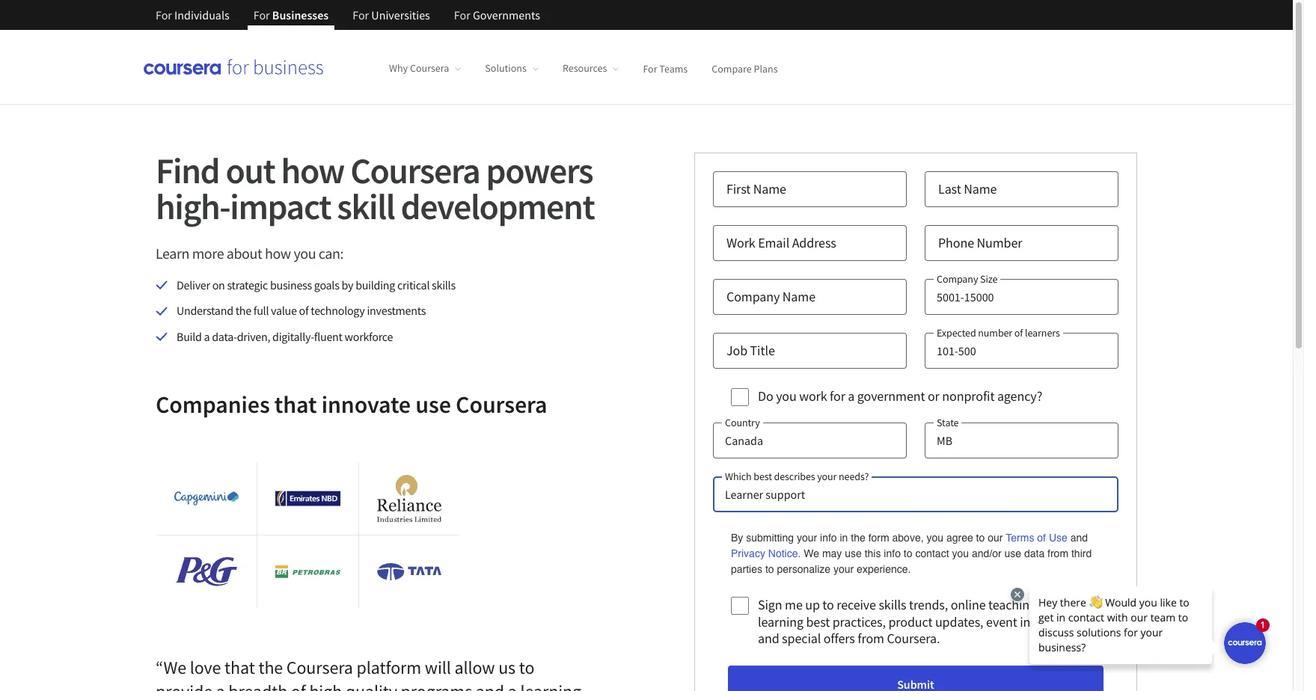 Task type: describe. For each thing, give the bounding box(es) containing it.
privacy notice. link
[[731, 547, 801, 562]]

banner navigation
[[144, 0, 552, 41]]

name for first name
[[754, 180, 787, 198]]

phone
[[939, 234, 975, 251]]

driven,
[[237, 329, 270, 344]]

our
[[988, 532, 1003, 544]]

for for individuals
[[156, 7, 172, 22]]

we for love
[[163, 657, 186, 680]]

high
[[309, 681, 342, 692]]

expected number of learners
[[937, 326, 1060, 340]]

last
[[939, 180, 962, 198]]

to inside we love that the coursera platform will allow us to provide a breadth of high quality programs and a learnin
[[519, 657, 535, 680]]

on
[[212, 278, 225, 293]]

use
[[1049, 532, 1068, 544]]

why
[[389, 62, 408, 75]]

how inside find out how coursera powers high-impact skill development
[[281, 148, 344, 193]]

terms of
[[1006, 532, 1046, 544]]

me
[[785, 597, 803, 614]]

2 horizontal spatial use
[[1005, 548, 1022, 560]]

deliver on strategic business goals by building critical skills
[[177, 278, 456, 293]]

out
[[226, 148, 275, 193]]

receive
[[837, 597, 876, 614]]

for
[[830, 388, 846, 405]]

petrobras logo image
[[276, 566, 340, 579]]

best inside sign me up to receive skills trends, online teaching and learning best practices, product updates, event information, and special offers from coursera.
[[806, 613, 830, 631]]

last name
[[939, 180, 997, 198]]

why coursera
[[389, 62, 449, 75]]

by
[[342, 278, 353, 293]]

size
[[981, 272, 998, 286]]

expected
[[937, 326, 977, 340]]

0 horizontal spatial the
[[236, 303, 251, 318]]

coursera inside find out how coursera powers high-impact skill development
[[350, 148, 480, 193]]

data-
[[212, 329, 237, 344]]

Do you work for a government or nonprofit agency? checkbox
[[731, 388, 749, 406]]

innovate
[[322, 390, 411, 420]]

needs?
[[839, 470, 869, 484]]

for for businesses
[[254, 7, 270, 22]]

Sign me up to receive skills trends, online teaching and learning best practices, product updates, event information, and special offers from Coursera. checkbox
[[731, 598, 749, 615]]

online
[[951, 597, 986, 614]]

by
[[731, 532, 744, 544]]

for teams link
[[643, 62, 688, 75]]

number
[[977, 234, 1023, 251]]

name for company name
[[783, 288, 816, 305]]

your inside by submitting your info in the form above, you agree to our terms of use and privacy notice.
[[797, 532, 817, 544]]

the inside by submitting your info in the form above, you agree to our terms of use and privacy notice.
[[851, 532, 866, 544]]

personalize
[[777, 564, 831, 576]]

first name
[[727, 180, 787, 198]]

goals
[[314, 278, 340, 293]]

0 horizontal spatial use
[[416, 390, 451, 420]]

we for may
[[804, 548, 820, 560]]

teams
[[660, 62, 688, 75]]

companies that innovate use coursera
[[156, 390, 548, 420]]

build a data-driven, digitally-fluent workforce
[[177, 329, 393, 344]]

for for universities
[[353, 7, 369, 22]]

0 vertical spatial of
[[299, 303, 309, 318]]

powers
[[486, 148, 593, 193]]

name for last name
[[964, 180, 997, 198]]

agree to
[[947, 532, 985, 544]]

updates,
[[936, 613, 984, 631]]

fluent
[[314, 329, 343, 344]]

build
[[177, 329, 202, 344]]

1 vertical spatial how
[[265, 244, 291, 263]]

address
[[792, 234, 837, 251]]

job title
[[727, 342, 775, 359]]

breadth
[[229, 681, 288, 692]]

skills inside sign me up to receive skills trends, online teaching and learning best practices, product updates, event information, and special offers from coursera.
[[879, 597, 907, 614]]

coursera for business image
[[144, 59, 323, 75]]

programs
[[401, 681, 472, 692]]

title
[[750, 342, 775, 359]]

0 vertical spatial your
[[817, 470, 837, 484]]

you inside by submitting your info in the form above, you agree to our terms of use and privacy notice.
[[927, 532, 944, 544]]

you left can:
[[294, 244, 316, 263]]

impact
[[230, 184, 331, 229]]

quality
[[346, 681, 397, 692]]

and inside by submitting your info in the form above, you agree to our terms of use and privacy notice.
[[1071, 532, 1088, 544]]

1 horizontal spatial use
[[845, 548, 862, 560]]

find
[[156, 148, 219, 193]]

up
[[806, 597, 820, 614]]

and/or
[[972, 548, 1002, 560]]

coursera.
[[887, 630, 940, 648]]

event
[[987, 613, 1018, 631]]

for for governments
[[454, 7, 471, 22]]

from inside we may use this info to contact you and/or use data from third parties to personalize your experience.
[[1048, 548, 1069, 560]]

find out how coursera powers high-impact skill development
[[156, 148, 595, 229]]

sign
[[758, 597, 783, 614]]

skill
[[337, 184, 395, 229]]

Job Title text field
[[713, 333, 907, 369]]

work
[[800, 388, 828, 405]]

understand the full value of technology investments
[[177, 303, 426, 318]]

building
[[356, 278, 395, 293]]

provide
[[156, 681, 213, 692]]

you right do
[[776, 388, 797, 405]]

this
[[865, 548, 881, 560]]

capgemini logo image
[[174, 492, 239, 506]]

1 horizontal spatial that
[[275, 390, 317, 420]]

special
[[782, 630, 821, 648]]

workforce
[[345, 329, 393, 344]]

more
[[192, 244, 224, 263]]



Task type: vqa. For each thing, say whether or not it's contained in the screenshot.
leftmost the Company
yes



Task type: locate. For each thing, give the bounding box(es) containing it.
third
[[1072, 548, 1092, 560]]

0 horizontal spatial that
[[225, 657, 255, 680]]

of right number
[[1015, 326, 1023, 340]]

do
[[758, 388, 774, 405]]

0 horizontal spatial we
[[163, 657, 186, 680]]

the right in at bottom
[[851, 532, 866, 544]]

parties
[[731, 564, 763, 576]]

for
[[156, 7, 172, 22], [254, 7, 270, 22], [353, 7, 369, 22], [454, 7, 471, 22], [643, 62, 658, 75]]

plans
[[754, 62, 778, 75]]

to down above, on the right of page
[[904, 548, 913, 560]]

government
[[858, 388, 926, 405]]

best right me
[[806, 613, 830, 631]]

Phone Number telephone field
[[925, 225, 1119, 261]]

will
[[425, 657, 451, 680]]

how right about
[[265, 244, 291, 263]]

in
[[840, 532, 848, 544]]

of left high
[[291, 681, 306, 692]]

reliance logo image
[[377, 476, 442, 522]]

phone number
[[939, 234, 1023, 251]]

development
[[401, 184, 595, 229]]

state
[[937, 416, 959, 430]]

1 vertical spatial skills
[[879, 597, 907, 614]]

0 vertical spatial we
[[804, 548, 820, 560]]

you up the contact
[[927, 532, 944, 544]]

2 vertical spatial the
[[259, 657, 283, 680]]

0 vertical spatial how
[[281, 148, 344, 193]]

your inside we may use this info to contact you and/or use data from third parties to personalize your experience.
[[834, 564, 854, 576]]

for left governments
[[454, 7, 471, 22]]

to inside sign me up to receive skills trends, online teaching and learning best practices, product updates, event information, and special offers from coursera.
[[823, 597, 834, 614]]

which best describes your needs?
[[725, 470, 869, 484]]

and left the special
[[758, 630, 780, 648]]

0 horizontal spatial company
[[727, 288, 780, 305]]

we inside we love that the coursera platform will allow us to provide a breadth of high quality programs and a learnin
[[163, 657, 186, 680]]

1 vertical spatial of
[[1015, 326, 1023, 340]]

understand
[[177, 303, 233, 318]]

above,
[[893, 532, 924, 544]]

1 horizontal spatial company
[[937, 272, 979, 286]]

2 horizontal spatial the
[[851, 532, 866, 544]]

learners
[[1025, 326, 1060, 340]]

and up third
[[1071, 532, 1088, 544]]

1 horizontal spatial info
[[884, 548, 901, 560]]

you down the agree to
[[952, 548, 969, 560]]

that inside we love that the coursera platform will allow us to provide a breadth of high quality programs and a learnin
[[225, 657, 255, 680]]

use right innovate
[[416, 390, 451, 420]]

to right us
[[519, 657, 535, 680]]

product
[[889, 613, 933, 631]]

terms of use link
[[1006, 531, 1068, 547]]

agency?
[[998, 388, 1043, 405]]

may
[[823, 548, 842, 560]]

full
[[254, 303, 269, 318]]

2 vertical spatial of
[[291, 681, 306, 692]]

1 horizontal spatial best
[[806, 613, 830, 631]]

businesses
[[272, 7, 329, 22]]

0 vertical spatial info
[[820, 532, 837, 544]]

teaching
[[989, 597, 1037, 614]]

0 horizontal spatial from
[[858, 630, 885, 648]]

work
[[727, 234, 756, 251]]

name right last
[[964, 180, 997, 198]]

and right teaching
[[1039, 597, 1061, 614]]

1 vertical spatial that
[[225, 657, 255, 680]]

1 vertical spatial we
[[163, 657, 186, 680]]

privacy notice.
[[731, 548, 801, 560]]

form
[[869, 532, 890, 544]]

deliver
[[177, 278, 210, 293]]

skills left trends,
[[879, 597, 907, 614]]

do you work for a government or nonprofit agency?
[[758, 388, 1043, 405]]

name right the first
[[754, 180, 787, 198]]

1 vertical spatial best
[[806, 613, 830, 631]]

1 horizontal spatial skills
[[879, 597, 907, 614]]

coursera inside we love that the coursera platform will allow us to provide a breadth of high quality programs and a learnin
[[287, 657, 353, 680]]

the up the breadth at the left bottom
[[259, 657, 283, 680]]

we up the 'provide'
[[163, 657, 186, 680]]

a down the love
[[216, 681, 225, 692]]

1 vertical spatial your
[[797, 532, 817, 544]]

skills
[[432, 278, 456, 293], [879, 597, 907, 614]]

1 horizontal spatial from
[[1048, 548, 1069, 560]]

best
[[754, 470, 772, 484], [806, 613, 830, 631]]

technology
[[311, 303, 365, 318]]

from inside sign me up to receive skills trends, online teaching and learning best practices, product updates, event information, and special offers from coursera.
[[858, 630, 885, 648]]

and down 'allow' in the bottom left of the page
[[476, 681, 505, 692]]

nonprofit
[[943, 388, 995, 405]]

learn
[[156, 244, 189, 263]]

from right "offers"
[[858, 630, 885, 648]]

work email address
[[727, 234, 837, 251]]

for left universities
[[353, 7, 369, 22]]

that down digitally-
[[275, 390, 317, 420]]

First Name text field
[[713, 171, 907, 207]]

Work Email Address email field
[[713, 225, 907, 261]]

individuals
[[174, 7, 230, 22]]

company left size
[[937, 272, 979, 286]]

about
[[227, 244, 262, 263]]

to right up
[[823, 597, 834, 614]]

1 vertical spatial from
[[858, 630, 885, 648]]

the left full
[[236, 303, 251, 318]]

company up job title at the right of page
[[727, 288, 780, 305]]

for left the 'individuals'
[[156, 7, 172, 22]]

for individuals
[[156, 7, 230, 22]]

p&g logo image
[[176, 558, 237, 587]]

value
[[271, 303, 297, 318]]

the inside we love that the coursera platform will allow us to provide a breadth of high quality programs and a learnin
[[259, 657, 283, 680]]

for governments
[[454, 7, 540, 22]]

1 horizontal spatial the
[[259, 657, 283, 680]]

the
[[236, 303, 251, 318], [851, 532, 866, 544], [259, 657, 283, 680]]

you inside we may use this info to contact you and/or use data from third parties to personalize your experience.
[[952, 548, 969, 560]]

can:
[[319, 244, 344, 263]]

best right which
[[754, 470, 772, 484]]

skills right critical
[[432, 278, 456, 293]]

digitally-
[[273, 329, 314, 344]]

info inside we may use this info to contact you and/or use data from third parties to personalize your experience.
[[884, 548, 901, 560]]

info inside by submitting your info in the form above, you agree to our terms of use and privacy notice.
[[820, 532, 837, 544]]

2 vertical spatial your
[[834, 564, 854, 576]]

we inside we may use this info to contact you and/or use data from third parties to personalize your experience.
[[804, 548, 820, 560]]

for businesses
[[254, 7, 329, 22]]

to down privacy notice. link
[[766, 564, 774, 576]]

a right for
[[848, 388, 855, 405]]

use down in at bottom
[[845, 548, 862, 560]]

emirates logo image
[[276, 491, 340, 507]]

your left needs?
[[817, 470, 837, 484]]

0 vertical spatial best
[[754, 470, 772, 484]]

of right value
[[299, 303, 309, 318]]

0 vertical spatial the
[[236, 303, 251, 318]]

governments
[[473, 7, 540, 22]]

use down terms of
[[1005, 548, 1022, 560]]

resources link
[[563, 62, 619, 75]]

0 vertical spatial that
[[275, 390, 317, 420]]

1 vertical spatial company
[[727, 288, 780, 305]]

from down use
[[1048, 548, 1069, 560]]

1 horizontal spatial we
[[804, 548, 820, 560]]

0 vertical spatial from
[[1048, 548, 1069, 560]]

or
[[928, 388, 940, 405]]

you
[[294, 244, 316, 263], [776, 388, 797, 405], [927, 532, 944, 544], [952, 548, 969, 560]]

for left businesses
[[254, 7, 270, 22]]

offers
[[824, 630, 855, 648]]

which
[[725, 470, 752, 484]]

business
[[270, 278, 312, 293]]

a down us
[[508, 681, 517, 692]]

name down work email address 'email field'
[[783, 288, 816, 305]]

critical
[[397, 278, 430, 293]]

for teams
[[643, 62, 688, 75]]

we up personalize on the right bottom of the page
[[804, 548, 820, 560]]

a left data-
[[204, 329, 210, 344]]

country
[[725, 416, 760, 430]]

allow
[[455, 657, 495, 680]]

that up the breadth at the left bottom
[[225, 657, 255, 680]]

we love that the coursera platform will allow us to provide a breadth of high quality programs and a learnin
[[156, 657, 586, 692]]

resources
[[563, 62, 607, 75]]

and
[[1071, 532, 1088, 544], [1039, 597, 1061, 614], [758, 630, 780, 648], [476, 681, 505, 692]]

your down may
[[834, 564, 854, 576]]

us
[[499, 657, 516, 680]]

high-
[[156, 184, 230, 229]]

strategic
[[227, 278, 268, 293]]

and inside we love that the coursera platform will allow us to provide a breadth of high quality programs and a learnin
[[476, 681, 505, 692]]

of inside we love that the coursera platform will allow us to provide a breadth of high quality programs and a learnin
[[291, 681, 306, 692]]

0 horizontal spatial best
[[754, 470, 772, 484]]

info left in at bottom
[[820, 532, 837, 544]]

for left teams
[[643, 62, 658, 75]]

Company Name text field
[[713, 279, 907, 315]]

tata logo image
[[377, 564, 442, 581]]

1 vertical spatial the
[[851, 532, 866, 544]]

from
[[1048, 548, 1069, 560], [858, 630, 885, 648]]

1 vertical spatial info
[[884, 548, 901, 560]]

that
[[275, 390, 317, 420], [225, 657, 255, 680]]

solutions link
[[485, 62, 539, 75]]

0 horizontal spatial info
[[820, 532, 837, 544]]

0 horizontal spatial skills
[[432, 278, 456, 293]]

companies
[[156, 390, 270, 420]]

trends,
[[909, 597, 948, 614]]

universities
[[372, 7, 430, 22]]

info up experience.
[[884, 548, 901, 560]]

data
[[1025, 548, 1045, 560]]

coursera
[[410, 62, 449, 75], [350, 148, 480, 193], [456, 390, 548, 420], [287, 657, 353, 680]]

0 vertical spatial skills
[[432, 278, 456, 293]]

Last Name text field
[[925, 171, 1119, 207]]

we
[[804, 548, 820, 560], [163, 657, 186, 680]]

investments
[[367, 303, 426, 318]]

company size
[[937, 272, 998, 286]]

how right out
[[281, 148, 344, 193]]

learn more about how you can:
[[156, 244, 344, 263]]

compare plans
[[712, 62, 778, 75]]

company for company name
[[727, 288, 780, 305]]

company for company size
[[937, 272, 979, 286]]

love
[[190, 657, 221, 680]]

0 vertical spatial company
[[937, 272, 979, 286]]

your up personalize on the right bottom of the page
[[797, 532, 817, 544]]



